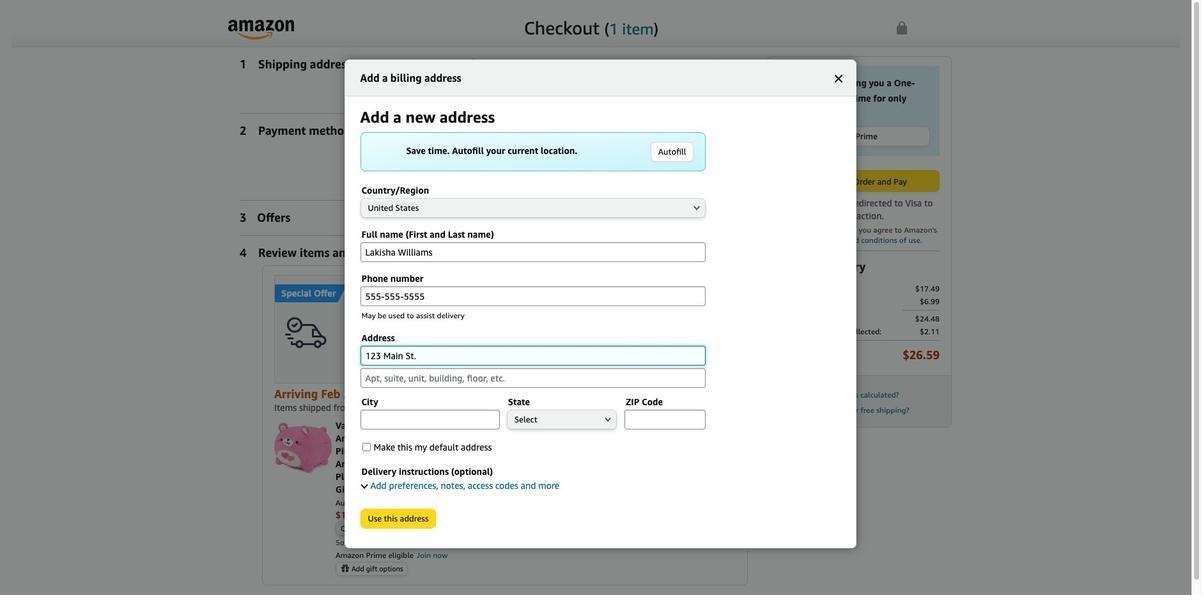 Task type: describe. For each thing, give the bounding box(es) containing it.
City text field
[[360, 410, 500, 430]]

2 horizontal spatial dropdown image
[[693, 205, 700, 210]]

delivery van with check mark image
[[275, 302, 329, 366]]

Enter code text field
[[462, 175, 574, 195]]

Apt, suite, unit, building, floor, etc. text field
[[360, 368, 705, 388]]

Address text field
[[360, 346, 705, 366]]

1 horizontal spatial dropdown image
[[605, 417, 611, 422]]

Full name (First and Last name) text field
[[360, 242, 705, 262]]

close image
[[835, 75, 843, 83]]

ZIP Code text field
[[624, 410, 705, 430]]



Task type: vqa. For each thing, say whether or not it's contained in the screenshot.
+3
no



Task type: locate. For each thing, give the bounding box(es) containing it.
Phone number text field
[[360, 286, 705, 306]]

2 vertical spatial dropdown image
[[367, 526, 374, 531]]

dropdown image
[[693, 205, 700, 210], [605, 417, 611, 422], [367, 526, 374, 531]]

website is secured with ssl image
[[897, 21, 907, 35]]

0 vertical spatial dropdown image
[[693, 205, 700, 210]]

row
[[372, 142, 693, 162]]

1 vertical spatial dropdown image
[[605, 417, 611, 422]]

None submit
[[361, 510, 435, 528]]

main content
[[240, 56, 748, 591]]

Make this my default address checkbox
[[362, 443, 370, 451]]

expand image
[[360, 482, 368, 489]]

valentine&#39;s day bear plush stuffed animal-20&#39;&#39; pink bear plush pillow pink heart bear plushie cute bear anime plush stuffed animals, panda plushies, gifts for girlfriend birthday gifts for kid image
[[274, 419, 332, 477]]

0 horizontal spatial dropdown image
[[367, 526, 374, 531]]



